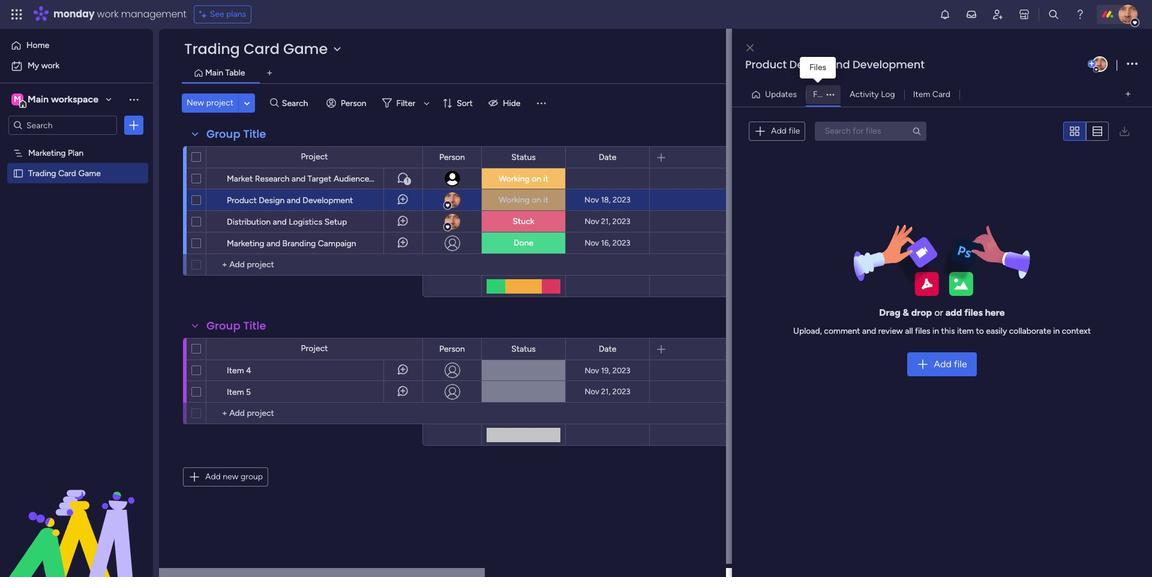 Task type: describe. For each thing, give the bounding box(es) containing it.
&
[[903, 307, 909, 319]]

1 2023 from the top
[[613, 196, 631, 205]]

gallery layout group
[[1063, 122, 1109, 141]]

project for date
[[301, 152, 328, 162]]

monday
[[53, 7, 95, 21]]

or
[[934, 307, 943, 319]]

card for trading card game button
[[244, 39, 280, 59]]

market
[[227, 174, 253, 184]]

status for first 'status' field from the top
[[511, 152, 536, 162]]

table
[[225, 68, 245, 78]]

group
[[241, 472, 263, 482]]

0 horizontal spatial development
[[303, 196, 353, 206]]

2 nov from the top
[[585, 217, 599, 226]]

activity log
[[850, 89, 895, 99]]

new project button
[[182, 94, 238, 113]]

1 date field from the top
[[596, 151, 619, 164]]

development inside field
[[853, 57, 924, 72]]

item 5
[[227, 388, 251, 398]]

2 horizontal spatial options image
[[1127, 56, 1138, 72]]

drag & drop or add files here
[[879, 307, 1005, 319]]

see plans button
[[194, 5, 251, 23]]

2 working on it from the top
[[499, 195, 548, 205]]

trading card game inside list box
[[28, 168, 101, 178]]

0 horizontal spatial design
[[259, 196, 285, 206]]

drag
[[879, 307, 900, 319]]

workspace
[[51, 94, 98, 105]]

2 21, from the top
[[601, 388, 610, 397]]

2 working from the top
[[499, 195, 530, 205]]

nov 19, 2023
[[585, 366, 630, 375]]

item for item card
[[913, 89, 930, 99]]

my
[[28, 61, 39, 71]]

management
[[121, 7, 186, 21]]

1 horizontal spatial trading card game
[[184, 39, 328, 59]]

work for monday
[[97, 7, 119, 21]]

sort button
[[438, 94, 480, 113]]

context
[[1062, 327, 1091, 337]]

4 2023 from the top
[[612, 366, 630, 375]]

2 2023 from the top
[[612, 217, 630, 226]]

drop
[[911, 307, 932, 319]]

18,
[[601, 196, 611, 205]]

person inside popup button
[[341, 98, 366, 108]]

group for status
[[206, 319, 240, 334]]

updates button
[[746, 85, 806, 104]]

item card button
[[904, 85, 959, 104]]

0 vertical spatial trading
[[184, 39, 240, 59]]

upload,
[[793, 327, 822, 337]]

and up marketing and branding campaign
[[273, 217, 287, 227]]

and left target
[[292, 174, 306, 184]]

trading card game button
[[182, 39, 347, 59]]

sort
[[457, 98, 473, 108]]

help image
[[1074, 8, 1086, 20]]

monday work management
[[53, 7, 186, 21]]

home link
[[7, 36, 146, 55]]

group title field for date
[[203, 319, 269, 334]]

files button
[[806, 85, 841, 104]]

5 2023 from the top
[[612, 388, 630, 397]]

item for item 4
[[227, 366, 244, 376]]

files for add
[[964, 307, 983, 319]]

2 date from the top
[[599, 344, 616, 354]]

main workspace
[[28, 94, 98, 105]]

activity log button
[[841, 85, 904, 104]]

+ Add project text field
[[212, 407, 417, 421]]

1 vertical spatial product
[[227, 196, 257, 206]]

search image
[[912, 126, 922, 136]]

branding
[[282, 239, 316, 249]]

main for main table
[[205, 68, 223, 78]]

5
[[246, 388, 251, 398]]

options image inside files button
[[822, 91, 839, 98]]

monday marketplace image
[[1018, 8, 1030, 20]]

done
[[514, 238, 533, 248]]

hide button
[[484, 94, 528, 113]]

marketing for marketing plan
[[28, 148, 66, 158]]

design inside field
[[789, 57, 826, 72]]

Search in workspace field
[[25, 119, 100, 132]]

all
[[905, 327, 913, 337]]

1 21, from the top
[[601, 217, 610, 226]]

research
[[255, 174, 290, 184]]

2 it from the top
[[543, 195, 548, 205]]

title for status
[[243, 127, 266, 142]]

group title for date
[[206, 127, 266, 142]]

2 on from the top
[[532, 195, 541, 205]]

filter button
[[377, 94, 434, 113]]

activity
[[850, 89, 879, 99]]

marketing for marketing and branding campaign
[[227, 239, 264, 249]]

0 vertical spatial files
[[809, 62, 826, 73]]

my work link
[[7, 56, 146, 76]]

and up distribution and logistics setup
[[287, 196, 301, 206]]

person field for status
[[436, 151, 468, 164]]

add file for top add file button
[[771, 126, 800, 136]]

1 vertical spatial add file button
[[907, 353, 977, 377]]

and left review
[[862, 327, 876, 337]]

review
[[878, 327, 903, 337]]

+ Add project text field
[[212, 258, 417, 272]]

person for status
[[439, 152, 465, 162]]

add for top add file button
[[771, 126, 786, 136]]

main table button
[[202, 67, 248, 80]]

distribution
[[227, 217, 271, 227]]

product design and development inside field
[[745, 57, 924, 72]]

2 vertical spatial options image
[[128, 119, 140, 131]]

group title for status
[[206, 319, 266, 334]]

person field for date
[[436, 343, 468, 356]]

1 status field from the top
[[508, 151, 539, 164]]

nov 18, 2023
[[584, 196, 631, 205]]

status for 1st 'status' field from the bottom
[[511, 344, 536, 354]]

v2 search image
[[270, 96, 279, 110]]

campaign
[[318, 239, 356, 249]]

marketing plan
[[28, 148, 83, 158]]

project
[[206, 98, 233, 108]]

item card
[[913, 89, 950, 99]]

files inside files button
[[813, 89, 830, 99]]

this
[[941, 327, 955, 337]]

tab inside main table tab list
[[260, 64, 279, 83]]

and down distribution and logistics setup
[[266, 239, 280, 249]]

project for status
[[301, 344, 328, 354]]

arrow down image
[[420, 96, 434, 110]]

title for date
[[243, 319, 266, 334]]

nov 16, 2023
[[585, 239, 630, 248]]

19,
[[601, 366, 611, 375]]

1 button
[[383, 168, 422, 190]]

audience
[[334, 174, 369, 184]]

4
[[246, 366, 251, 376]]

see
[[210, 9, 224, 19]]

plans
[[226, 9, 246, 19]]

card for "item card" button
[[932, 89, 950, 99]]

16,
[[601, 239, 611, 248]]

market research and target audience analysis
[[227, 174, 402, 184]]

add new group
[[205, 472, 263, 482]]



Task type: locate. For each thing, give the bounding box(es) containing it.
game up search field
[[283, 39, 328, 59]]

m
[[14, 94, 21, 104]]

1 vertical spatial date
[[599, 344, 616, 354]]

item left the 5
[[227, 388, 244, 398]]

3 nov from the top
[[585, 239, 599, 248]]

update feed image
[[965, 8, 977, 20]]

here
[[985, 307, 1005, 319]]

1 vertical spatial card
[[932, 89, 950, 99]]

0 vertical spatial options image
[[1127, 56, 1138, 72]]

product down market
[[227, 196, 257, 206]]

add file
[[771, 126, 800, 136], [934, 359, 967, 370]]

0 vertical spatial development
[[853, 57, 924, 72]]

file
[[789, 126, 800, 136], [954, 359, 967, 370]]

1 vertical spatial trading card game
[[28, 168, 101, 178]]

1 date from the top
[[599, 152, 616, 162]]

files up to
[[964, 307, 983, 319]]

0 horizontal spatial trading card game
[[28, 168, 101, 178]]

card down product design and development field
[[932, 89, 950, 99]]

work right my
[[41, 61, 59, 71]]

0 horizontal spatial files
[[915, 327, 930, 337]]

and up files button at top right
[[829, 57, 850, 72]]

and inside field
[[829, 57, 850, 72]]

person button
[[321, 94, 374, 113]]

game down plan at top left
[[78, 168, 101, 178]]

close image
[[746, 44, 754, 53]]

0 vertical spatial product design and development
[[745, 57, 924, 72]]

Product Design and Development field
[[742, 57, 1085, 73]]

0 vertical spatial work
[[97, 7, 119, 21]]

1 horizontal spatial design
[[789, 57, 826, 72]]

title up the 4
[[243, 319, 266, 334]]

workspace image
[[11, 93, 23, 106]]

0 vertical spatial main
[[205, 68, 223, 78]]

trading
[[184, 39, 240, 59], [28, 168, 56, 178]]

1 group from the top
[[206, 127, 240, 142]]

date up the nov 18, 2023
[[599, 152, 616, 162]]

5 nov from the top
[[585, 388, 599, 397]]

1 horizontal spatial add view image
[[1126, 90, 1130, 99]]

0 vertical spatial game
[[283, 39, 328, 59]]

2023 right 16,
[[612, 239, 630, 248]]

public board image
[[13, 167, 24, 179]]

2 group from the top
[[206, 319, 240, 334]]

easily
[[986, 327, 1007, 337]]

group title field for status
[[203, 127, 269, 142]]

add
[[946, 307, 962, 319]]

group for date
[[206, 127, 240, 142]]

add file button
[[749, 122, 805, 141], [907, 353, 977, 377]]

0 horizontal spatial product
[[227, 196, 257, 206]]

None search field
[[815, 122, 927, 141]]

trading card game
[[184, 39, 328, 59], [28, 168, 101, 178]]

1 horizontal spatial product design and development
[[745, 57, 924, 72]]

0 vertical spatial card
[[244, 39, 280, 59]]

0 vertical spatial group title
[[206, 127, 266, 142]]

0 vertical spatial person
[[341, 98, 366, 108]]

2023 right 19,
[[612, 366, 630, 375]]

title
[[243, 127, 266, 142], [243, 319, 266, 334]]

2 group title field from the top
[[203, 319, 269, 334]]

2 status field from the top
[[508, 343, 539, 356]]

product design and development up distribution and logistics setup
[[227, 196, 353, 206]]

see plans
[[210, 9, 246, 19]]

log
[[881, 89, 895, 99]]

option
[[0, 142, 153, 144]]

main
[[205, 68, 223, 78], [28, 94, 49, 105]]

upload, comment and review all files in this item to easily collaborate in context
[[793, 327, 1091, 337]]

group title field up item 4
[[203, 319, 269, 334]]

marketing left plan at top left
[[28, 148, 66, 158]]

card up the table
[[244, 39, 280, 59]]

tab
[[260, 64, 279, 83]]

0 vertical spatial trading card game
[[184, 39, 328, 59]]

in
[[932, 327, 939, 337], [1053, 327, 1060, 337]]

1 in from the left
[[932, 327, 939, 337]]

2 vertical spatial item
[[227, 388, 244, 398]]

date field up nov 19, 2023
[[596, 343, 619, 356]]

0 horizontal spatial work
[[41, 61, 59, 71]]

card down plan at top left
[[58, 168, 76, 178]]

menu image
[[535, 97, 547, 109]]

add
[[771, 126, 786, 136], [934, 359, 952, 370], [205, 472, 221, 482]]

0 vertical spatial person field
[[436, 151, 468, 164]]

work
[[97, 7, 119, 21], [41, 61, 59, 71]]

1 vertical spatial game
[[78, 168, 101, 178]]

marketing down distribution
[[227, 239, 264, 249]]

1 vertical spatial development
[[303, 196, 353, 206]]

work right monday
[[97, 7, 119, 21]]

1 vertical spatial group title
[[206, 319, 266, 334]]

Group Title field
[[203, 127, 269, 142], [203, 319, 269, 334]]

0 vertical spatial product
[[745, 57, 787, 72]]

1 horizontal spatial product
[[745, 57, 787, 72]]

analysis
[[371, 174, 402, 184]]

1 horizontal spatial main
[[205, 68, 223, 78]]

2 date field from the top
[[596, 343, 619, 356]]

date field up the nov 18, 2023
[[596, 151, 619, 164]]

select product image
[[11, 8, 23, 20]]

to
[[976, 327, 984, 337]]

main left the table
[[205, 68, 223, 78]]

nov left 19,
[[585, 366, 599, 375]]

filter
[[396, 98, 415, 108]]

1 vertical spatial title
[[243, 319, 266, 334]]

1 horizontal spatial in
[[1053, 327, 1060, 337]]

plan
[[68, 148, 83, 158]]

0 vertical spatial 21,
[[601, 217, 610, 226]]

add left new
[[205, 472, 221, 482]]

Date field
[[596, 151, 619, 164], [596, 343, 619, 356]]

2 horizontal spatial add
[[934, 359, 952, 370]]

workspace selection element
[[11, 92, 100, 108]]

add file button down 'upload, comment and review all files in this item to easily collaborate in context'
[[907, 353, 977, 377]]

0 vertical spatial it
[[543, 174, 548, 184]]

james peterson image
[[1118, 5, 1138, 24]]

lottie animation element
[[0, 457, 153, 578]]

1
[[406, 178, 409, 185]]

project
[[301, 152, 328, 162], [301, 344, 328, 354]]

comment
[[824, 327, 860, 337]]

2 group title from the top
[[206, 319, 266, 334]]

1 working on it from the top
[[499, 174, 548, 184]]

add new group button
[[183, 468, 268, 487]]

product design and development
[[745, 57, 924, 72], [227, 196, 353, 206]]

main for main workspace
[[28, 94, 49, 105]]

main table tab list
[[182, 64, 1128, 83]]

1 vertical spatial item
[[227, 366, 244, 376]]

person for date
[[439, 344, 465, 354]]

development up log
[[853, 57, 924, 72]]

2023 down nov 19, 2023
[[612, 388, 630, 397]]

1 vertical spatial person field
[[436, 343, 468, 356]]

game
[[283, 39, 328, 59], [78, 168, 101, 178]]

2 project from the top
[[301, 344, 328, 354]]

group title field down angle down icon
[[203, 127, 269, 142]]

0 vertical spatial file
[[789, 126, 800, 136]]

add view image inside main table tab list
[[267, 69, 272, 78]]

1 vertical spatial group title field
[[203, 319, 269, 334]]

nov left 16,
[[585, 239, 599, 248]]

file for the bottommost add file button
[[954, 359, 967, 370]]

in left context at the right bottom
[[1053, 327, 1060, 337]]

options image
[[1127, 56, 1138, 72], [822, 91, 839, 98], [128, 119, 140, 131]]

item
[[957, 327, 974, 337]]

new project
[[187, 98, 233, 108]]

product inside field
[[745, 57, 787, 72]]

product
[[745, 57, 787, 72], [227, 196, 257, 206]]

1 working from the top
[[499, 174, 530, 184]]

1 horizontal spatial card
[[244, 39, 280, 59]]

1 person field from the top
[[436, 151, 468, 164]]

files up files button at top right
[[809, 62, 826, 73]]

0 vertical spatial add file
[[771, 126, 800, 136]]

add file for the bottommost add file button
[[934, 359, 967, 370]]

1 vertical spatial files
[[813, 89, 830, 99]]

trading up main table
[[184, 39, 240, 59]]

notifications image
[[939, 8, 951, 20]]

21, up 16,
[[601, 217, 610, 226]]

1 vertical spatial main
[[28, 94, 49, 105]]

nov down nov 19, 2023
[[585, 388, 599, 397]]

item for item 5
[[227, 388, 244, 398]]

0 vertical spatial marketing
[[28, 148, 66, 158]]

files for all
[[915, 327, 930, 337]]

1 vertical spatial add view image
[[1126, 90, 1130, 99]]

1 horizontal spatial add file
[[934, 359, 967, 370]]

1 nov from the top
[[584, 196, 599, 205]]

add file down this
[[934, 359, 967, 370]]

add file button down updates button
[[749, 122, 805, 141]]

0 vertical spatial add
[[771, 126, 786, 136]]

4 nov from the top
[[585, 366, 599, 375]]

group down project
[[206, 127, 240, 142]]

file for top add file button
[[789, 126, 800, 136]]

1 vertical spatial date field
[[596, 343, 619, 356]]

files right updates
[[813, 89, 830, 99]]

add file down updates
[[771, 126, 800, 136]]

1 horizontal spatial game
[[283, 39, 328, 59]]

0 vertical spatial group title field
[[203, 127, 269, 142]]

2 vertical spatial add
[[205, 472, 221, 482]]

2 vertical spatial person
[[439, 344, 465, 354]]

0 vertical spatial project
[[301, 152, 328, 162]]

1 vertical spatial add
[[934, 359, 952, 370]]

1 nov 21, 2023 from the top
[[585, 217, 630, 226]]

1 status from the top
[[511, 152, 536, 162]]

add down updates button
[[771, 126, 786, 136]]

item inside button
[[913, 89, 930, 99]]

0 vertical spatial status
[[511, 152, 536, 162]]

card
[[244, 39, 280, 59], [932, 89, 950, 99], [58, 168, 76, 178]]

add down 'upload, comment and review all files in this item to easily collaborate in context'
[[934, 359, 952, 370]]

2 vertical spatial card
[[58, 168, 76, 178]]

1 project from the top
[[301, 152, 328, 162]]

1 vertical spatial status field
[[508, 343, 539, 356]]

item 4
[[227, 366, 251, 376]]

working on it
[[499, 174, 548, 184], [499, 195, 548, 205]]

working
[[499, 174, 530, 184], [499, 195, 530, 205]]

trading card game up the table
[[184, 39, 328, 59]]

marketing and branding campaign
[[227, 239, 356, 249]]

home option
[[7, 36, 146, 55]]

1 horizontal spatial development
[[853, 57, 924, 72]]

1 vertical spatial status
[[511, 344, 536, 354]]

2023 up nov 16, 2023 on the top of page
[[612, 217, 630, 226]]

target
[[308, 174, 332, 184]]

0 horizontal spatial trading
[[28, 168, 56, 178]]

updates
[[765, 89, 797, 99]]

it
[[543, 174, 548, 184], [543, 195, 548, 205]]

nov 21, 2023
[[585, 217, 630, 226], [585, 388, 630, 397]]

0 vertical spatial group
[[206, 127, 240, 142]]

2023 right 18,
[[613, 196, 631, 205]]

1 vertical spatial nov 21, 2023
[[585, 388, 630, 397]]

0 horizontal spatial add view image
[[267, 69, 272, 78]]

2023
[[613, 196, 631, 205], [612, 217, 630, 226], [612, 239, 630, 248], [612, 366, 630, 375], [612, 388, 630, 397]]

2 title from the top
[[243, 319, 266, 334]]

item
[[913, 89, 930, 99], [227, 366, 244, 376], [227, 388, 244, 398]]

group title
[[206, 127, 266, 142], [206, 319, 266, 334]]

item down product design and development field
[[913, 89, 930, 99]]

nov left 18,
[[584, 196, 599, 205]]

development
[[853, 57, 924, 72], [303, 196, 353, 206]]

and
[[829, 57, 850, 72], [292, 174, 306, 184], [287, 196, 301, 206], [273, 217, 287, 227], [266, 239, 280, 249], [862, 327, 876, 337]]

my work
[[28, 61, 59, 71]]

1 horizontal spatial work
[[97, 7, 119, 21]]

1 it from the top
[[543, 174, 548, 184]]

1 vertical spatial it
[[543, 195, 548, 205]]

collaborate
[[1009, 327, 1051, 337]]

2 status from the top
[[511, 344, 536, 354]]

0 vertical spatial working on it
[[499, 174, 548, 184]]

nov 21, 2023 down nov 19, 2023
[[585, 388, 630, 397]]

0 vertical spatial working
[[499, 174, 530, 184]]

design down research
[[259, 196, 285, 206]]

21,
[[601, 217, 610, 226], [601, 388, 610, 397]]

1 vertical spatial work
[[41, 61, 59, 71]]

0 vertical spatial date field
[[596, 151, 619, 164]]

main table
[[205, 68, 245, 78]]

1 vertical spatial on
[[532, 195, 541, 205]]

product down close icon
[[745, 57, 787, 72]]

0 vertical spatial status field
[[508, 151, 539, 164]]

0 vertical spatial on
[[532, 174, 541, 184]]

lottie animation image
[[0, 457, 153, 578]]

1 on from the top
[[532, 174, 541, 184]]

1 horizontal spatial add file button
[[907, 353, 977, 377]]

0 vertical spatial design
[[789, 57, 826, 72]]

work for my
[[41, 61, 59, 71]]

Search field
[[279, 95, 315, 112]]

2 in from the left
[[1053, 327, 1060, 337]]

invite members image
[[992, 8, 1004, 20]]

product design and development up files button at top right
[[745, 57, 924, 72]]

1 group title field from the top
[[203, 127, 269, 142]]

hide
[[503, 98, 521, 108]]

1 title from the top
[[243, 127, 266, 142]]

card inside button
[[932, 89, 950, 99]]

group title up item 4
[[206, 319, 266, 334]]

item left the 4
[[227, 366, 244, 376]]

search everything image
[[1048, 8, 1060, 20]]

nov 21, 2023 up nov 16, 2023 on the top of page
[[585, 217, 630, 226]]

0 horizontal spatial add
[[205, 472, 221, 482]]

main inside workspace selection element
[[28, 94, 49, 105]]

0 horizontal spatial product design and development
[[227, 196, 353, 206]]

on
[[532, 174, 541, 184], [532, 195, 541, 205]]

1 horizontal spatial add
[[771, 126, 786, 136]]

options image down workspace options icon on the top left of page
[[128, 119, 140, 131]]

development up setup
[[303, 196, 353, 206]]

list box containing marketing plan
[[0, 140, 153, 345]]

files
[[809, 62, 826, 73], [813, 89, 830, 99]]

new
[[187, 98, 204, 108]]

person
[[341, 98, 366, 108], [439, 152, 465, 162], [439, 344, 465, 354]]

files
[[964, 307, 983, 319], [915, 327, 930, 337]]

1 vertical spatial options image
[[822, 91, 839, 98]]

main inside button
[[205, 68, 223, 78]]

file down updates
[[789, 126, 800, 136]]

0 horizontal spatial card
[[58, 168, 76, 178]]

main right workspace icon at left
[[28, 94, 49, 105]]

1 horizontal spatial trading
[[184, 39, 240, 59]]

file down item
[[954, 359, 967, 370]]

Status field
[[508, 151, 539, 164], [508, 343, 539, 356]]

group title down angle down icon
[[206, 127, 266, 142]]

list box
[[0, 140, 153, 345]]

2 person field from the top
[[436, 343, 468, 356]]

add for the bottommost add file button
[[934, 359, 952, 370]]

work inside option
[[41, 61, 59, 71]]

1 vertical spatial product design and development
[[227, 196, 353, 206]]

date up nov 19, 2023
[[599, 344, 616, 354]]

trading card game down marketing plan
[[28, 168, 101, 178]]

logistics
[[289, 217, 322, 227]]

design up files button at top right
[[789, 57, 826, 72]]

options image right dapulse addbtn image on the top
[[1127, 56, 1138, 72]]

1 vertical spatial files
[[915, 327, 930, 337]]

add inside button
[[205, 472, 221, 482]]

0 vertical spatial date
[[599, 152, 616, 162]]

dapulse addbtn image
[[1088, 60, 1096, 68]]

0 horizontal spatial main
[[28, 94, 49, 105]]

1 horizontal spatial marketing
[[227, 239, 264, 249]]

date
[[599, 152, 616, 162], [599, 344, 616, 354]]

0 horizontal spatial add file
[[771, 126, 800, 136]]

add for add new group button
[[205, 472, 221, 482]]

1 vertical spatial add file
[[934, 359, 967, 370]]

home
[[26, 40, 49, 50]]

stuck
[[513, 217, 534, 227]]

1 vertical spatial marketing
[[227, 239, 264, 249]]

workspace options image
[[128, 93, 140, 105]]

1 horizontal spatial options image
[[822, 91, 839, 98]]

in left this
[[932, 327, 939, 337]]

title down angle down icon
[[243, 127, 266, 142]]

0 horizontal spatial file
[[789, 126, 800, 136]]

1 vertical spatial 21,
[[601, 388, 610, 397]]

2 nov 21, 2023 from the top
[[585, 388, 630, 397]]

status
[[511, 152, 536, 162], [511, 344, 536, 354]]

group
[[206, 127, 240, 142], [206, 319, 240, 334]]

my work option
[[7, 56, 146, 76]]

trading right public board image
[[28, 168, 56, 178]]

21, down 19,
[[601, 388, 610, 397]]

1 group title from the top
[[206, 127, 266, 142]]

setup
[[324, 217, 347, 227]]

new
[[223, 472, 238, 482]]

group up item 4
[[206, 319, 240, 334]]

options image left activity
[[822, 91, 839, 98]]

3 2023 from the top
[[612, 239, 630, 248]]

0 horizontal spatial options image
[[128, 119, 140, 131]]

0 vertical spatial files
[[964, 307, 983, 319]]

add view image
[[267, 69, 272, 78], [1126, 90, 1130, 99]]

2 horizontal spatial card
[[932, 89, 950, 99]]

distribution and logistics setup
[[227, 217, 347, 227]]

files right all
[[915, 327, 930, 337]]

nov down the nov 18, 2023
[[585, 217, 599, 226]]

Person field
[[436, 151, 468, 164], [436, 343, 468, 356]]

angle down image
[[244, 99, 250, 108]]

0 vertical spatial add file button
[[749, 122, 805, 141]]



Task type: vqa. For each thing, say whether or not it's contained in the screenshot.
"Help" button
no



